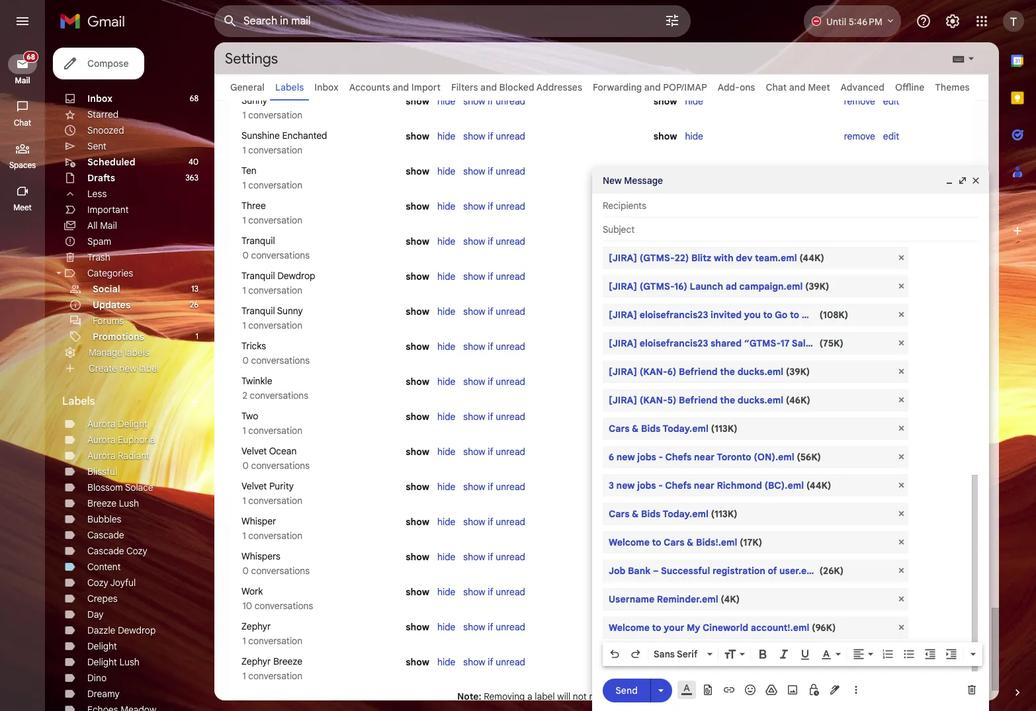 Task type: describe. For each thing, give the bounding box(es) containing it.
remove link for whisper 1 conversation
[[844, 516, 875, 528]]

chat heading
[[0, 118, 45, 128]]

2 vertical spatial the
[[623, 691, 637, 703]]

(75k)
[[820, 337, 844, 349]]

compose
[[87, 58, 129, 69]]

if for work 10 conversations
[[488, 586, 493, 598]]

toggle confidential mode image
[[807, 684, 821, 697]]

0 vertical spatial breeze
[[87, 498, 117, 510]]

remove for whispers 0 conversations
[[844, 551, 875, 563]]

16)
[[674, 281, 688, 292]]

add-
[[718, 81, 740, 93]]

remove for two 1 conversation
[[844, 411, 875, 423]]

sunny inside sunny 1 conversation
[[242, 95, 267, 107]]

toronto
[[717, 451, 752, 463]]

the for 6)
[[720, 366, 735, 378]]

edit for tranquil sunny 1 conversation
[[883, 306, 899, 318]]

more formatting options image
[[967, 648, 980, 661]]

chefs for richmond
[[665, 480, 692, 492]]

show if unread for tranquil sunny 1 conversation
[[463, 306, 525, 318]]

kickoff"
[[819, 337, 855, 349]]

sunny 1 conversation
[[240, 95, 302, 121]]

spaces heading
[[0, 160, 45, 171]]

conversation inside zephyr breeze 1 conversation
[[248, 670, 302, 682]]

dewdrop for dazzle dewdrop
[[118, 625, 156, 637]]

[jira] (gtms-22) blitz with dev team.eml (44k)
[[609, 252, 824, 264]]

show if unread for whispers 0 conversations
[[463, 551, 525, 563]]

show if unread for sunny 1 conversation
[[463, 95, 525, 107]]

delight lush link
[[87, 656, 140, 668]]

0 vertical spatial with
[[714, 252, 734, 264]]

launch
[[690, 281, 723, 292]]

edit for two 1 conversation
[[883, 411, 899, 423]]

1 horizontal spatial meet
[[808, 81, 830, 93]]

1 inside zephyr breeze 1 conversation
[[243, 670, 246, 682]]

1 inside tranquil sunny 1 conversation
[[243, 320, 246, 332]]

work
[[242, 586, 263, 598]]

(56k)
[[797, 451, 821, 463]]

13
[[191, 284, 199, 294]]

my
[[687, 622, 701, 634]]

whisper 1 conversation
[[240, 515, 302, 542]]

edit link for ten 1 conversation
[[883, 165, 899, 177]]

sans serif
[[654, 648, 698, 660]]

all mail
[[87, 220, 117, 232]]

edit link for velvet purity 1 conversation
[[883, 481, 899, 493]]

add-ons
[[718, 81, 755, 93]]

eloisefrancis23 for invited
[[640, 309, 708, 321]]

add-ons link
[[718, 81, 755, 93]]

10
[[243, 600, 252, 612]]

gmail image
[[60, 8, 132, 34]]

show if unread link for velvet ocean 0 conversations
[[463, 446, 525, 458]]

remove for tricks 0 conversations
[[844, 341, 875, 353]]

discard draft ‪(⌘⇧d)‬ image
[[965, 684, 979, 697]]

breeze lush
[[87, 498, 139, 510]]

delight for delight lush
[[87, 656, 117, 668]]

attachment: username reminder.eml. press enter to view the attachment and delete to remove it element
[[603, 588, 909, 611]]

(44k) inside attachment: [jira] (gtms-22) blitz with dev team.eml. press enter to view the attachment and delete to remove it element
[[799, 252, 824, 264]]

1 inside the velvet purity 1 conversation
[[243, 495, 246, 507]]

updates link
[[93, 299, 131, 311]]

show if unread for ten 1 conversation
[[463, 165, 525, 177]]

delight link
[[87, 641, 117, 652]]

blissful link
[[87, 466, 117, 478]]

aurora euphoria
[[87, 434, 155, 446]]

6
[[609, 451, 614, 463]]

if for sunny 1 conversation
[[488, 95, 493, 107]]

spaces
[[9, 160, 36, 170]]

1 horizontal spatial inbox
[[314, 81, 339, 93]]

0 for tricks 0 conversations
[[243, 355, 249, 367]]

show if unread link for sunshine enchanted 1 conversation
[[463, 130, 525, 142]]

attachment: [jira] (kan-5) befriend the ducks.eml. press enter to view the attachment and delete to remove it element
[[603, 389, 909, 412]]

go
[[775, 309, 788, 321]]

22)
[[675, 252, 689, 264]]

remove link for tranquil sunny 1 conversation
[[844, 306, 875, 318]]

aurora delight link
[[87, 418, 147, 430]]

addresses
[[537, 81, 582, 93]]

2
[[243, 390, 247, 402]]

edit for whisper 1 conversation
[[883, 516, 899, 528]]

attachment: [jira] eloisefrancis23 shared "gtms-17 sales kickoff" with you.eml. press enter to view the attachment and delete to remove it element
[[603, 332, 915, 355]]

user.eml
[[780, 565, 818, 577]]

unread for ten 1 conversation
[[496, 165, 525, 177]]

edit link for twinkle 2 conversations
[[883, 376, 899, 388]]

unread for three 1 conversation
[[496, 201, 525, 212]]

mail inside heading
[[15, 75, 30, 85]]

sunny inside tranquil sunny 1 conversation
[[277, 305, 303, 317]]

1 inside zephyr 1 conversation
[[243, 635, 246, 647]]

15 edit link from the top
[[883, 621, 899, 633]]

chat and meet link
[[766, 81, 830, 93]]

if for twinkle 2 conversations
[[488, 376, 493, 388]]

edit link for tricks 0 conversations
[[883, 341, 899, 353]]

remove link for two 1 conversation
[[844, 411, 875, 423]]

show if unread for velvet purity 1 conversation
[[463, 481, 525, 493]]

lush for breeze lush
[[119, 498, 139, 510]]

conversation inside the velvet purity 1 conversation
[[248, 495, 302, 507]]

account!.eml
[[751, 622, 810, 634]]

remove link for whispers 0 conversations
[[844, 551, 875, 563]]

import
[[411, 81, 441, 93]]

aurora delight
[[87, 418, 147, 430]]

a
[[527, 691, 533, 703]]

labels link
[[275, 81, 304, 93]]

[jira] for [jira] (kan-5) befriend the ducks.eml (46k)
[[609, 394, 637, 406]]

edit link for tranquil sunny 1 conversation
[[883, 306, 899, 318]]

0 horizontal spatial cozy
[[87, 577, 108, 589]]

the for 5)
[[720, 394, 735, 406]]

accounts and import link
[[349, 81, 441, 93]]

show if unread link for velvet purity 1 conversation
[[463, 481, 525, 493]]

ten
[[242, 165, 257, 177]]

dazzle dewdrop link
[[87, 625, 156, 637]]

unread for sunny 1 conversation
[[496, 95, 525, 107]]

forwarding and pop/imap link
[[593, 81, 707, 93]]

conversation inside ten 1 conversation
[[248, 179, 302, 191]]

edit for tranquil dewdrop 1 conversation
[[883, 271, 899, 283]]

[jira] (kan-6) befriend the ducks.eml (39k)
[[609, 366, 810, 378]]

important link
[[87, 204, 129, 216]]

conversation inside two 1 conversation
[[248, 425, 302, 437]]

formatting options toolbar
[[603, 643, 983, 666]]

remove for tranquil dewdrop 1 conversation
[[844, 271, 875, 283]]

bulleted list ‪(⌘⇧8)‬ image
[[903, 648, 916, 661]]

dino link
[[87, 672, 107, 684]]

starred link
[[87, 109, 119, 120]]

ons
[[740, 81, 755, 93]]

dazzle
[[87, 625, 115, 637]]

show if unread for work 10 conversations
[[463, 586, 525, 598]]

1 inside two 1 conversation
[[243, 425, 246, 437]]

sans serif option
[[651, 648, 705, 661]]

pop/imap
[[663, 81, 707, 93]]

show if unread for whisper 1 conversation
[[463, 516, 525, 528]]

show if unread for tranquil dewdrop 1 conversation
[[463, 271, 525, 283]]

attachment: [jira] (kan-6) befriend the ducks.eml. press enter to view the attachment and delete to remove it element
[[603, 361, 909, 383]]

breeze inside zephyr breeze 1 conversation
[[273, 656, 302, 668]]

edit for twinkle 2 conversations
[[883, 376, 899, 388]]

conversations for work
[[255, 600, 313, 612]]

categories
[[87, 267, 133, 279]]

show if unread for tricks 0 conversations
[[463, 341, 525, 353]]

unread for twinkle 2 conversations
[[496, 376, 525, 388]]

search in mail image
[[218, 9, 242, 33]]

show if unread link for sunny 1 conversation
[[463, 95, 525, 107]]

important
[[87, 204, 129, 216]]

new inside manage labels create new label
[[119, 363, 137, 375]]

purity
[[269, 480, 294, 492]]

and for forwarding
[[644, 81, 661, 93]]

edit for velvet purity 1 conversation
[[883, 481, 899, 493]]

1 vertical spatial label
[[535, 691, 555, 703]]

promotions link
[[93, 331, 144, 343]]

1 inside 'three 1 conversation'
[[243, 214, 246, 226]]

velvet for conversation
[[242, 480, 267, 492]]

0 horizontal spatial inbox
[[87, 93, 112, 105]]

conversations inside velvet ocean 0 conversations
[[251, 460, 310, 472]]

compose button
[[53, 48, 145, 79]]

unread for sunshine enchanted 1 conversation
[[496, 130, 525, 142]]

tranquil for tranquil
[[242, 235, 275, 247]]

if for sunshine enchanted 1 conversation
[[488, 130, 493, 142]]

conversation inside tranquil dewdrop 1 conversation
[[248, 285, 302, 296]]

if for tranquil sunny 1 conversation
[[488, 306, 493, 318]]

unread for tranquil sunny 1 conversation
[[496, 306, 525, 318]]

conversations for tranquil
[[251, 249, 310, 261]]

Search in mail search field
[[214, 5, 691, 37]]

edit link for sunshine enchanted 1 conversation
[[883, 130, 899, 142]]

filters and blocked addresses link
[[451, 81, 582, 93]]

joyful
[[110, 577, 136, 589]]

support image
[[916, 13, 932, 29]]

sunshine enchanted 1 conversation
[[240, 130, 327, 156]]

edit link for tranquil dewdrop 1 conversation
[[883, 271, 899, 283]]

15 edit from the top
[[883, 621, 899, 633]]

close image
[[971, 175, 981, 186]]

if for whisper 1 conversation
[[488, 516, 493, 528]]

show if unread link for whisper 1 conversation
[[463, 516, 525, 528]]

create new label link
[[89, 363, 159, 375]]

remove link for sunshine enchanted 1 conversation
[[844, 130, 875, 142]]

conversation inside zephyr 1 conversation
[[248, 635, 302, 647]]

job bank – successful registration of user.eml (26k)
[[609, 565, 844, 577]]

settings image
[[945, 13, 961, 29]]

unread for zephyr 1 conversation
[[496, 621, 525, 633]]

[jira] (gtms-16) launch ad campaign.eml (39k)
[[609, 281, 829, 292]]

less button
[[53, 186, 206, 202]]

near for toronto
[[694, 451, 715, 463]]

team.eml
[[755, 252, 797, 264]]

edit link for sunny 1 conversation
[[883, 95, 899, 107]]

tranquil for tranquil sunny
[[242, 305, 275, 317]]

show if unread for twinkle 2 conversations
[[463, 376, 525, 388]]

settings
[[225, 49, 278, 67]]

send button
[[603, 679, 650, 702]]

italic ‪(⌘i)‬ image
[[778, 648, 791, 661]]

363
[[185, 173, 199, 183]]

crepes link
[[87, 593, 118, 605]]

undo ‪(⌘z)‬ image
[[608, 648, 621, 661]]

attachment: welcome to cars & bids!.eml. press enter to view the attachment and delete to remove it element
[[603, 531, 909, 554]]

solace
[[125, 482, 153, 494]]

unread for tranquil dewdrop 1 conversation
[[496, 271, 525, 283]]

1 vertical spatial mail
[[100, 220, 117, 232]]

more options image
[[852, 684, 860, 697]]

0 for whispers 0 conversations
[[243, 565, 249, 577]]

sunshine
[[242, 130, 280, 142]]

sales
[[792, 337, 816, 349]]

shared
[[711, 337, 742, 349]]

(108k)
[[820, 309, 849, 321]]

less
[[87, 188, 107, 200]]

advanced search options image
[[659, 7, 686, 34]]

conversation inside sunshine enchanted 1 conversation
[[248, 144, 302, 156]]

conversations for twinkle
[[250, 390, 308, 402]]

0 horizontal spatial inbox link
[[87, 93, 112, 105]]



Task type: vqa. For each thing, say whether or not it's contained in the screenshot.


Task type: locate. For each thing, give the bounding box(es) containing it.
remove for zephyr breeze 1 conversation
[[844, 656, 875, 668]]

2 chefs from the top
[[665, 480, 692, 492]]

delight up euphoria in the left bottom of the page
[[118, 418, 147, 430]]

4 unread from the top
[[496, 201, 525, 212]]

14 unread from the top
[[496, 551, 525, 563]]

insert files using drive image
[[765, 684, 778, 697]]

1 horizontal spatial cozy
[[126, 545, 147, 557]]

conversation up the ocean
[[248, 425, 302, 437]]

remove link for ten 1 conversation
[[844, 165, 875, 177]]

6 remove link from the top
[[844, 306, 875, 318]]

1 and from the left
[[393, 81, 409, 93]]

to right go
[[790, 309, 799, 321]]

insert emoji ‪(⌘⇧2)‬ image
[[744, 684, 757, 697]]

indent less ‪(⌘[)‬ image
[[924, 648, 937, 661]]

0 vertical spatial cozy
[[126, 545, 147, 557]]

conversation inside 'three 1 conversation'
[[248, 214, 302, 226]]

4 show if unread link from the top
[[463, 201, 525, 212]]

1 vertical spatial chefs
[[665, 480, 692, 492]]

0 vertical spatial tranquil
[[242, 235, 275, 247]]

14 edit link from the top
[[883, 586, 899, 598]]

14 edit from the top
[[883, 586, 899, 598]]

conversation up zephyr breeze 1 conversation in the left of the page
[[248, 635, 302, 647]]

cozy up joyful
[[126, 545, 147, 557]]

[jira] for [jira] (gtms-22) blitz with dev team.eml (44k)
[[609, 252, 637, 264]]

show if unread link for tranquil sunny 1 conversation
[[463, 306, 525, 318]]

(44k)
[[799, 252, 824, 264], [806, 480, 831, 492]]

themes link
[[935, 81, 970, 93]]

0 horizontal spatial chat
[[14, 118, 31, 128]]

1 vertical spatial new
[[617, 451, 635, 463]]

(gtms-
[[640, 252, 675, 264], [640, 281, 675, 292]]

inbox up starred link
[[87, 93, 112, 105]]

show if unread for sunshine enchanted 1 conversation
[[463, 130, 525, 142]]

5 conversation from the top
[[248, 285, 302, 296]]

zephyr down '10'
[[242, 621, 271, 633]]

68 inside navigation
[[27, 52, 35, 62]]

0 vertical spatial chefs
[[665, 451, 692, 463]]

0 vertical spatial zephyr
[[242, 621, 271, 633]]

0 vertical spatial labels
[[275, 81, 304, 93]]

0 horizontal spatial to
[[652, 622, 662, 634]]

indent more ‪(⌘])‬ image
[[945, 648, 958, 661]]

bold ‪(⌘b)‬ image
[[756, 648, 770, 661]]

5)
[[667, 394, 677, 406]]

Search in mail text field
[[244, 15, 627, 28]]

edit for work 10 conversations
[[883, 586, 899, 598]]

- for 3
[[659, 480, 663, 492]]

0 horizontal spatial with
[[684, 691, 701, 703]]

hide link
[[437, 95, 456, 107], [685, 95, 703, 107], [437, 130, 456, 142], [685, 130, 703, 142], [437, 165, 456, 177], [685, 165, 703, 177], [437, 201, 456, 212], [437, 236, 456, 247], [685, 236, 703, 247], [437, 271, 456, 283], [685, 271, 703, 283], [437, 306, 456, 318], [685, 306, 703, 318], [437, 341, 456, 353], [685, 341, 703, 353], [437, 376, 456, 388], [685, 376, 703, 388], [437, 411, 456, 423], [685, 411, 703, 423], [437, 446, 456, 458], [685, 446, 703, 458], [437, 481, 456, 493], [685, 481, 703, 493], [437, 516, 456, 528], [685, 516, 703, 528], [437, 551, 456, 563], [685, 551, 703, 563], [437, 586, 456, 598], [685, 586, 703, 598], [437, 621, 456, 633], [685, 621, 703, 633], [437, 656, 456, 668], [685, 656, 703, 668]]

forwarding and pop/imap
[[593, 81, 707, 93]]

forums link
[[93, 315, 124, 327]]

1 up tranquil sunny 1 conversation
[[243, 285, 246, 296]]

0 horizontal spatial breeze
[[87, 498, 117, 510]]

near for richmond
[[694, 480, 715, 492]]

main menu image
[[15, 13, 30, 29]]

tranquil down tranquil 0 conversations in the left top of the page
[[242, 270, 275, 282]]

0 vertical spatial aurora
[[87, 418, 115, 430]]

11 if from the top
[[488, 446, 493, 458]]

0 vertical spatial lush
[[119, 498, 139, 510]]

1 horizontal spatial breeze
[[273, 656, 302, 668]]

1 inside sunny 1 conversation
[[243, 109, 246, 121]]

17 if from the top
[[488, 656, 493, 668]]

0 for tranquil 0 conversations
[[243, 249, 249, 261]]

unread for velvet purity 1 conversation
[[496, 481, 525, 493]]

0 vertical spatial mail
[[15, 75, 30, 85]]

jobs
[[637, 451, 656, 463], [637, 480, 656, 492]]

12 unread from the top
[[496, 481, 525, 493]]

2 ducks.eml from the top
[[738, 394, 784, 406]]

(39k) up (46k)
[[786, 366, 810, 378]]

15 show if unread from the top
[[463, 586, 525, 598]]

cascade down 'cascade' 'link'
[[87, 545, 124, 557]]

5 [jira] from the top
[[609, 366, 637, 378]]

show if unread link for three 1 conversation
[[463, 201, 525, 212]]

lush down blossom solace link
[[119, 498, 139, 510]]

befriend right 5) at the right of page
[[679, 394, 718, 406]]

dreamy
[[87, 688, 120, 700]]

with left the dev
[[714, 252, 734, 264]]

1 down two
[[243, 425, 246, 437]]

label inside manage labels create new label
[[139, 363, 159, 375]]

3 edit link from the top
[[883, 165, 899, 177]]

remove link for sunny 1 conversation
[[844, 95, 875, 107]]

0 vertical spatial (44k)
[[799, 252, 824, 264]]

cascade for cascade cozy
[[87, 545, 124, 557]]

1 horizontal spatial label
[[535, 691, 555, 703]]

2 velvet from the top
[[242, 480, 267, 492]]

2 remove link from the top
[[844, 130, 875, 142]]

0 vertical spatial ducks.eml
[[738, 366, 784, 378]]

conversations down whispers
[[251, 565, 310, 577]]

conversation down three
[[248, 214, 302, 226]]

show if unread for velvet ocean 0 conversations
[[463, 446, 525, 458]]

0 inside the whispers 0 conversations
[[243, 565, 249, 577]]

1 vertical spatial jobs
[[637, 480, 656, 492]]

conversations inside work 10 conversations
[[255, 600, 313, 612]]

dazzle dewdrop
[[87, 625, 156, 637]]

conversation up tricks 0 conversations in the left of the page
[[248, 320, 302, 332]]

remove for sunny 1 conversation
[[844, 95, 875, 107]]

cozy joyful
[[87, 577, 136, 589]]

aurora up blissful
[[87, 450, 115, 462]]

1 horizontal spatial sunny
[[277, 305, 303, 317]]

delight lush
[[87, 656, 140, 668]]

1 vertical spatial sunny
[[277, 305, 303, 317]]

unread for tricks 0 conversations
[[496, 341, 525, 353]]

show if unread for zephyr breeze 1 conversation
[[463, 656, 525, 668]]

1 up "whisper"
[[243, 495, 246, 507]]

12 remove link from the top
[[844, 586, 875, 598]]

2 vertical spatial tranquil
[[242, 305, 275, 317]]

5 remove link from the top
[[844, 271, 875, 283]]

1 vertical spatial meet
[[13, 202, 32, 212]]

tranquil inside tranquil 0 conversations
[[242, 235, 275, 247]]

4 show if unread from the top
[[463, 201, 525, 212]]

zephyr for 1
[[242, 656, 271, 668]]

chat
[[766, 81, 787, 93], [14, 118, 31, 128]]

11 edit from the top
[[883, 481, 899, 493]]

0 vertical spatial sunny
[[242, 95, 267, 107]]

0 vertical spatial new
[[119, 363, 137, 375]]

3 and from the left
[[644, 81, 661, 93]]

tranquil
[[242, 235, 275, 247], [242, 270, 275, 282], [242, 305, 275, 317]]

"gtms-
[[744, 337, 781, 349]]

0 horizontal spatial mail
[[15, 75, 30, 85]]

7 conversation from the top
[[248, 425, 302, 437]]

tranquil down tranquil dewdrop 1 conversation
[[242, 305, 275, 317]]

redo ‪(⌘y)‬ image
[[629, 648, 643, 661]]

(39k) for [jira] (gtms-16) launch ad campaign.eml (39k)
[[805, 281, 829, 292]]

68 link
[[8, 51, 38, 74]]

cascade cozy
[[87, 545, 147, 557]]

1 vertical spatial (gtms-
[[640, 281, 675, 292]]

- right 6
[[659, 451, 663, 463]]

aurora up aurora euphoria in the left bottom of the page
[[87, 418, 115, 430]]

inbox right the "labels" link
[[314, 81, 339, 93]]

meet down spaces heading
[[13, 202, 32, 212]]

1 down ten
[[243, 179, 246, 191]]

cozy joyful link
[[87, 577, 136, 589]]

0 vertical spatial (39k)
[[805, 281, 829, 292]]

(kan-
[[640, 366, 668, 378], [640, 394, 668, 406]]

attachment: [jira] eloisefrancis23 invited you to go to market sample.eml. press enter to view the attachment and delete to remove it element
[[603, 304, 909, 326]]

two
[[242, 410, 258, 422]]

conversations up tranquil dewdrop 1 conversation
[[251, 249, 310, 261]]

16 edit link from the top
[[883, 656, 899, 668]]

cascade link
[[87, 529, 124, 541]]

cascade
[[87, 529, 124, 541], [87, 545, 124, 557]]

tab list
[[999, 42, 1036, 664]]

1 inside ten 1 conversation
[[243, 179, 246, 191]]

insert signature image
[[828, 684, 842, 697]]

1 vertical spatial dewdrop
[[118, 625, 156, 637]]

1 down three
[[243, 214, 246, 226]]

mail down important
[[100, 220, 117, 232]]

attachment: [jira] (gtms-22) blitz with dev team.eml. press enter to view the attachment and delete to remove it element
[[603, 247, 909, 269]]

all
[[87, 220, 98, 232]]

1 zephyr from the top
[[242, 621, 271, 633]]

with down sample.eml
[[857, 337, 877, 349]]

befriend for 5)
[[679, 394, 718, 406]]

euphoria
[[118, 434, 155, 446]]

4 and from the left
[[789, 81, 806, 93]]

1 inside tranquil dewdrop 1 conversation
[[243, 285, 246, 296]]

unread for two 1 conversation
[[496, 411, 525, 423]]

the down [jira] (kan-6) befriend the ducks.eml (39k)
[[720, 394, 735, 406]]

2 vertical spatial aurora
[[87, 450, 115, 462]]

inbox link up starred link
[[87, 93, 112, 105]]

0 horizontal spatial 68
[[27, 52, 35, 62]]

2 cascade from the top
[[87, 545, 124, 557]]

8 show if unread link from the top
[[463, 341, 525, 353]]

remove link for work 10 conversations
[[844, 586, 875, 598]]

0 horizontal spatial meet
[[13, 202, 32, 212]]

tranquil inside tranquil dewdrop 1 conversation
[[242, 270, 275, 282]]

eloisefrancis23 up 6)
[[640, 337, 708, 349]]

numbered list ‪(⌘⇧7)‬ image
[[881, 648, 895, 661]]

remove for work 10 conversations
[[844, 586, 875, 598]]

edit for sunny 1 conversation
[[883, 95, 899, 107]]

breeze down zephyr 1 conversation
[[273, 656, 302, 668]]

sent
[[87, 140, 106, 152]]

edit for tricks 0 conversations
[[883, 341, 899, 353]]

8 if from the top
[[488, 341, 493, 353]]

edit link for whisper 1 conversation
[[883, 516, 899, 528]]

remove link for zephyr breeze 1 conversation
[[844, 656, 875, 668]]

remove for twinkle 2 conversations
[[844, 376, 875, 388]]

conversations down twinkle at the left of the page
[[250, 390, 308, 402]]

show if unread for tranquil 0 conversations
[[463, 236, 525, 247]]

forwarding
[[593, 81, 642, 93]]

6 if from the top
[[488, 271, 493, 283]]

0 vertical spatial cascade
[[87, 529, 124, 541]]

new message dialog
[[592, 0, 989, 711]]

1 0 from the top
[[243, 249, 249, 261]]

6 show if unread link from the top
[[463, 271, 525, 283]]

9 conversation from the top
[[248, 530, 302, 542]]

aurora radiant
[[87, 450, 149, 462]]

edit link for two 1 conversation
[[883, 411, 899, 423]]

tranquil down 'three 1 conversation'
[[242, 235, 275, 247]]

pop out image
[[958, 175, 968, 186]]

1 horizontal spatial with
[[714, 252, 734, 264]]

9 edit from the top
[[883, 411, 899, 423]]

cascade cozy link
[[87, 545, 147, 557]]

dewdrop inside tranquil dewdrop 1 conversation
[[277, 270, 315, 282]]

(gtms- left launch
[[640, 281, 675, 292]]

and right filters
[[480, 81, 497, 93]]

if for tranquil 0 conversations
[[488, 236, 493, 247]]

and for filters
[[480, 81, 497, 93]]

breeze up bubbles
[[87, 498, 117, 510]]

0 vertical spatial (gtms-
[[640, 252, 675, 264]]

invited
[[711, 309, 742, 321]]

promotions
[[93, 331, 144, 343]]

3 aurora from the top
[[87, 450, 115, 462]]

3 tranquil from the top
[[242, 305, 275, 317]]

15 show if unread link from the top
[[463, 586, 525, 598]]

mail down 68 link
[[15, 75, 30, 85]]

cascade down bubbles link
[[87, 529, 124, 541]]

aurora down aurora delight
[[87, 434, 115, 446]]

(39k) inside attachment: [jira] (kan-6) befriend the ducks.eml. press enter to view the attachment and delete to remove it element
[[786, 366, 810, 378]]

2 vertical spatial new
[[616, 480, 635, 492]]

and right ons
[[789, 81, 806, 93]]

blocked
[[499, 81, 534, 93]]

select input tool image
[[967, 53, 975, 63]]

snoozed
[[87, 124, 124, 136]]

show if unread link
[[463, 95, 525, 107], [463, 130, 525, 142], [463, 165, 525, 177], [463, 201, 525, 212], [463, 236, 525, 247], [463, 271, 525, 283], [463, 306, 525, 318], [463, 341, 525, 353], [463, 376, 525, 388], [463, 411, 525, 423], [463, 446, 525, 458], [463, 481, 525, 493], [463, 516, 525, 528], [463, 551, 525, 563], [463, 586, 525, 598], [463, 621, 525, 633], [463, 656, 525, 668]]

to left go
[[763, 309, 773, 321]]

conversation inside sunny 1 conversation
[[248, 109, 302, 121]]

zephyr inside zephyr breeze 1 conversation
[[242, 656, 271, 668]]

2 conversation from the top
[[248, 144, 302, 156]]

and left pop/imap
[[644, 81, 661, 93]]

13 show if unread from the top
[[463, 516, 525, 528]]

attachment: [jira] (gtms-16) launch ad campaign.eml. press enter to view the attachment and delete to remove it element
[[603, 275, 909, 298]]

labels down create
[[62, 395, 95, 408]]

2 - from the top
[[659, 480, 663, 492]]

[jira] eloisefrancis23 shared "gtms-17 sales kickoff" with you.eml
[[609, 337, 915, 349]]

two 1 conversation
[[240, 410, 302, 437]]

new for 6
[[617, 451, 635, 463]]

0 inside tranquil 0 conversations
[[243, 249, 249, 261]]

whisper
[[242, 515, 276, 527]]

serif
[[677, 648, 698, 660]]

attachment: 6 new jobs - chefs near toronto (on).eml. press enter to view the attachment and delete to remove it element
[[603, 446, 909, 469]]

cascade for 'cascade' 'link'
[[87, 529, 124, 541]]

16 if from the top
[[488, 621, 493, 633]]

if for zephyr breeze 1 conversation
[[488, 656, 493, 668]]

delight down dazzle
[[87, 641, 117, 652]]

40
[[189, 157, 199, 167]]

labels up sunny 1 conversation on the top of page
[[275, 81, 304, 93]]

labels for labels heading at the left of page
[[62, 395, 95, 408]]

underline ‪(⌘u)‬ image
[[799, 648, 812, 662]]

if for tranquil dewdrop 1 conversation
[[488, 271, 493, 283]]

chat inside heading
[[14, 118, 31, 128]]

you
[[744, 309, 761, 321]]

navigation
[[0, 42, 46, 711]]

attachment: 3 new jobs - chefs near richmond (bc).eml. press enter to view the attachment and delete to remove it element
[[603, 474, 909, 497]]

10 conversation from the top
[[248, 635, 302, 647]]

1 vertical spatial befriend
[[679, 394, 718, 406]]

1 vertical spatial chat
[[14, 118, 31, 128]]

2 horizontal spatial to
[[790, 309, 799, 321]]

0 vertical spatial label
[[139, 363, 159, 375]]

9 show if unread from the top
[[463, 376, 525, 388]]

10 remove link from the top
[[844, 516, 875, 528]]

3 0 from the top
[[243, 460, 249, 472]]

11 conversation from the top
[[248, 670, 302, 682]]

16 show if unread from the top
[[463, 621, 525, 633]]

4 conversation from the top
[[248, 214, 302, 226]]

7 show if unread link from the top
[[463, 306, 525, 318]]

1 inside whisper 1 conversation
[[243, 530, 246, 542]]

conversations up zephyr 1 conversation
[[255, 600, 313, 612]]

conversations for tricks
[[251, 355, 310, 367]]

3 new jobs - chefs near richmond (bc).eml (44k)
[[609, 480, 831, 492]]

velvet for conversations
[[242, 445, 267, 457]]

show if unread for three 1 conversation
[[463, 201, 525, 212]]

(kan- for 6)
[[640, 366, 668, 378]]

meet heading
[[0, 202, 45, 213]]

label
[[139, 363, 159, 375], [535, 691, 555, 703]]

velvet left purity
[[242, 480, 267, 492]]

(44k) down the subject field
[[799, 252, 824, 264]]

labels for the "labels" link
[[275, 81, 304, 93]]

aurora for aurora delight
[[87, 418, 115, 430]]

conversation down purity
[[248, 495, 302, 507]]

0 inside tricks 0 conversations
[[243, 355, 249, 367]]

13 show if unread link from the top
[[463, 516, 525, 528]]

velvet inside velvet ocean 0 conversations
[[242, 445, 267, 457]]

0 vertical spatial dewdrop
[[277, 270, 315, 282]]

15 unread from the top
[[496, 586, 525, 598]]

eloisefrancis23
[[640, 309, 708, 321], [640, 337, 708, 349]]

aurora for aurora euphoria
[[87, 434, 115, 446]]

(gtms- for 22)
[[640, 252, 675, 264]]

note: removing a label will not remove the messages with that label.
[[457, 691, 746, 703]]

0 vertical spatial befriend
[[679, 366, 718, 378]]

meet inside heading
[[13, 202, 32, 212]]

new right 6
[[617, 451, 635, 463]]

(kan- for 5)
[[640, 394, 668, 406]]

11 remove link from the top
[[844, 551, 875, 563]]

to left the your
[[652, 622, 662, 634]]

show if unread link for tranquil dewdrop 1 conversation
[[463, 271, 525, 283]]

will
[[557, 691, 571, 703]]

1 down '10'
[[243, 635, 246, 647]]

2 show if unread from the top
[[463, 130, 525, 142]]

accounts and import
[[349, 81, 441, 93]]

0 horizontal spatial labels
[[62, 395, 95, 408]]

labels
[[275, 81, 304, 93], [62, 395, 95, 408]]

(44k) down (56k)
[[806, 480, 831, 492]]

conversations up twinkle 2 conversations
[[251, 355, 310, 367]]

1 down 26
[[196, 332, 199, 341]]

conversation down "whisper"
[[248, 530, 302, 542]]

0 horizontal spatial dewdrop
[[118, 625, 156, 637]]

0 down tricks
[[243, 355, 249, 367]]

1 remove link from the top
[[844, 95, 875, 107]]

1 vertical spatial 68
[[190, 93, 199, 103]]

1 up sunshine
[[243, 109, 246, 121]]

1 edit link from the top
[[883, 95, 899, 107]]

–
[[653, 565, 659, 577]]

near down the 6 new jobs - chefs near toronto (on).eml (56k)
[[694, 480, 715, 492]]

chefs up 3 new jobs - chefs near richmond (bc).eml (44k)
[[665, 451, 692, 463]]

unread for zephyr breeze 1 conversation
[[496, 656, 525, 668]]

(39k) up "market"
[[805, 281, 829, 292]]

0 vertical spatial delight
[[118, 418, 147, 430]]

10 edit link from the top
[[883, 446, 899, 458]]

3 edit from the top
[[883, 165, 899, 177]]

attach files image
[[701, 684, 715, 697]]

bank
[[628, 565, 651, 577]]

1 vertical spatial zephyr
[[242, 656, 271, 668]]

(39k) inside attachment: [jira] (gtms-16) launch ad campaign.eml. press enter to view the attachment and delete to remove it element
[[805, 281, 829, 292]]

chefs down the 6 new jobs - chefs near toronto (on).eml (56k)
[[665, 480, 692, 492]]

1 vertical spatial the
[[720, 394, 735, 406]]

2 [jira] from the top
[[609, 281, 637, 292]]

send
[[616, 685, 638, 696]]

befriend right 6)
[[679, 366, 718, 378]]

6 edit link from the top
[[883, 306, 899, 318]]

eloisefrancis23 down "16)"
[[640, 309, 708, 321]]

messages
[[639, 691, 681, 703]]

12 edit from the top
[[883, 516, 899, 528]]

insert photo image
[[786, 684, 799, 697]]

and left import
[[393, 81, 409, 93]]

1 vertical spatial labels
[[62, 395, 95, 408]]

0 horizontal spatial label
[[139, 363, 159, 375]]

befriend inside attachment: [jira] (kan-5) befriend the ducks.eml. press enter to view the attachment and delete to remove it element
[[679, 394, 718, 406]]

4 0 from the top
[[243, 565, 249, 577]]

velvet purity 1 conversation
[[240, 480, 302, 507]]

label right a
[[535, 691, 555, 703]]

1 vertical spatial ducks.eml
[[738, 394, 784, 406]]

1 horizontal spatial mail
[[100, 220, 117, 232]]

chat down mail heading
[[14, 118, 31, 128]]

1 vertical spatial (44k)
[[806, 480, 831, 492]]

9 edit link from the top
[[883, 411, 899, 423]]

0 up tranquil dewdrop 1 conversation
[[243, 249, 249, 261]]

dewdrop right dazzle
[[118, 625, 156, 637]]

2 unread from the top
[[496, 130, 525, 142]]

labels heading
[[62, 395, 188, 408]]

0 down whispers
[[243, 565, 249, 577]]

unread for work 10 conversations
[[496, 586, 525, 598]]

conversation down zephyr 1 conversation
[[248, 670, 302, 682]]

zephyr
[[242, 621, 271, 633], [242, 656, 271, 668]]

68 left general
[[190, 93, 199, 103]]

12 show if unread from the top
[[463, 481, 525, 493]]

with left that on the bottom right of page
[[684, 691, 701, 703]]

crepes
[[87, 593, 118, 605]]

1 vertical spatial -
[[659, 480, 663, 492]]

11 show if unread link from the top
[[463, 446, 525, 458]]

(kan- down 6)
[[640, 394, 668, 406]]

(gtms- up "16)"
[[640, 252, 675, 264]]

lush down dazzle dewdrop link
[[119, 656, 140, 668]]

forums
[[93, 315, 124, 327]]

tricks
[[242, 340, 266, 352]]

inbox link right the "labels" link
[[314, 81, 339, 93]]

if for velvet ocean 0 conversations
[[488, 446, 493, 458]]

6 [jira] from the top
[[609, 394, 637, 406]]

2 0 from the top
[[243, 355, 249, 367]]

unread for velvet ocean 0 conversations
[[496, 446, 525, 458]]

velvet inside the velvet purity 1 conversation
[[242, 480, 267, 492]]

if for tricks 0 conversations
[[488, 341, 493, 353]]

10 show if unread from the top
[[463, 411, 525, 423]]

1 vertical spatial lush
[[119, 656, 140, 668]]

edit link for velvet ocean 0 conversations
[[883, 446, 899, 458]]

(44k) inside attachment: 3 new jobs - chefs near richmond (bc).eml. press enter to view the attachment and delete to remove it element
[[806, 480, 831, 492]]

new for 3
[[616, 480, 635, 492]]

conversations inside tranquil 0 conversations
[[251, 249, 310, 261]]

market
[[802, 309, 834, 321]]

1 vertical spatial aurora
[[87, 434, 115, 446]]

[jira]
[[609, 252, 637, 264], [609, 281, 637, 292], [609, 309, 637, 321], [609, 337, 637, 349], [609, 366, 637, 378], [609, 394, 637, 406]]

2 vertical spatial delight
[[87, 656, 117, 668]]

Subject field
[[603, 223, 979, 236]]

cozy
[[126, 545, 147, 557], [87, 577, 108, 589]]

conversations down the ocean
[[251, 460, 310, 472]]

12 if from the top
[[488, 481, 493, 493]]

edit for zephyr breeze 1 conversation
[[883, 656, 899, 668]]

(96k)
[[812, 622, 836, 634]]

0 vertical spatial near
[[694, 451, 715, 463]]

1 unread from the top
[[496, 95, 525, 107]]

near
[[694, 451, 715, 463], [694, 480, 715, 492]]

welcome to your my cineworld account!.eml (96k)
[[609, 622, 836, 634]]

1 vertical spatial (39k)
[[786, 366, 810, 378]]

0 vertical spatial jobs
[[637, 451, 656, 463]]

conversation up sunshine
[[248, 109, 302, 121]]

if for velvet purity 1 conversation
[[488, 481, 493, 493]]

mail heading
[[0, 75, 45, 86]]

1 vertical spatial with
[[857, 337, 877, 349]]

1 horizontal spatial to
[[763, 309, 773, 321]]

ducks.eml down [jira] eloisefrancis23 shared "gtms-17 sales kickoff" with you.eml
[[738, 366, 784, 378]]

dewdrop
[[277, 270, 315, 282], [118, 625, 156, 637]]

2 aurora from the top
[[87, 434, 115, 446]]

attachment: job bank – successful registration of user.eml. press enter to view the attachment and delete to remove it element
[[603, 560, 909, 582]]

the
[[720, 366, 735, 378], [720, 394, 735, 406], [623, 691, 637, 703]]

conversation down sunshine
[[248, 144, 302, 156]]

3 conversation from the top
[[248, 179, 302, 191]]

show if unread link for tranquil 0 conversations
[[463, 236, 525, 247]]

unread for tranquil 0 conversations
[[496, 236, 525, 247]]

16 edit from the top
[[883, 656, 899, 668]]

1 vertical spatial breeze
[[273, 656, 302, 668]]

1 vertical spatial cascade
[[87, 545, 124, 557]]

edit for tranquil 0 conversations
[[883, 236, 899, 247]]

blossom solace link
[[87, 482, 153, 494]]

(17k)
[[740, 537, 762, 549]]

1 aurora from the top
[[87, 418, 115, 430]]

(39k) for [jira] (kan-6) befriend the ducks.eml (39k)
[[786, 366, 810, 378]]

offline link
[[895, 81, 925, 93]]

chat and meet
[[766, 81, 830, 93]]

chat right ons
[[766, 81, 787, 93]]

1 velvet from the top
[[242, 445, 267, 457]]

jobs right 6
[[637, 451, 656, 463]]

0 vertical spatial meet
[[808, 81, 830, 93]]

2 edit from the top
[[883, 130, 899, 142]]

insert link ‪(⌘k)‬ image
[[723, 684, 736, 697]]

2 vertical spatial with
[[684, 691, 701, 703]]

all mail link
[[87, 220, 117, 232]]

6 edit from the top
[[883, 306, 899, 318]]

- right the 3
[[659, 480, 663, 492]]

1 vertical spatial near
[[694, 480, 715, 492]]

richmond
[[717, 480, 762, 492]]

1 horizontal spatial labels
[[275, 81, 304, 93]]

new down manage labels link
[[119, 363, 137, 375]]

tranquil inside tranquil sunny 1 conversation
[[242, 305, 275, 317]]

chat for chat and meet
[[766, 81, 787, 93]]

1 vertical spatial velvet
[[242, 480, 267, 492]]

6 unread from the top
[[496, 271, 525, 283]]

show if unread link for zephyr 1 conversation
[[463, 621, 525, 633]]

1 horizontal spatial 68
[[190, 93, 199, 103]]

1 horizontal spatial chat
[[766, 81, 787, 93]]

show if unread link for tricks 0 conversations
[[463, 341, 525, 353]]

[jira] for [jira] eloisefrancis23 invited you to go to market sample.eml
[[609, 309, 637, 321]]

ducks.eml down attachment: [jira] (kan-6) befriend the ducks.eml. press enter to view the attachment and delete to remove it element
[[738, 394, 784, 406]]

(46k)
[[786, 394, 811, 406]]

1 vertical spatial eloisefrancis23
[[640, 337, 708, 349]]

enchanted
[[282, 130, 327, 142]]

filters
[[451, 81, 478, 93]]

(kan- up 5) at the right of page
[[640, 366, 668, 378]]

conversations inside twinkle 2 conversations
[[250, 390, 308, 402]]

2 jobs from the top
[[637, 480, 656, 492]]

meet
[[808, 81, 830, 93], [13, 202, 32, 212]]

2 and from the left
[[480, 81, 497, 93]]

sunny down tranquil dewdrop 1 conversation
[[277, 305, 303, 317]]

registration
[[713, 565, 766, 577]]

16 show if unread link from the top
[[463, 621, 525, 633]]

0 vertical spatial chat
[[766, 81, 787, 93]]

welcome
[[609, 622, 650, 634]]

zephyr inside zephyr 1 conversation
[[242, 621, 271, 633]]

and for accounts
[[393, 81, 409, 93]]

[jira] (kan-5) befriend the ducks.eml (46k)
[[609, 394, 811, 406]]

show if unread
[[463, 95, 525, 107], [463, 130, 525, 142], [463, 165, 525, 177], [463, 201, 525, 212], [463, 236, 525, 247], [463, 271, 525, 283], [463, 306, 525, 318], [463, 341, 525, 353], [463, 376, 525, 388], [463, 411, 525, 423], [463, 446, 525, 458], [463, 481, 525, 493], [463, 516, 525, 528], [463, 551, 525, 563], [463, 586, 525, 598], [463, 621, 525, 633], [463, 656, 525, 668]]

conversation up tranquil sunny 1 conversation
[[248, 285, 302, 296]]

aurora for aurora radiant
[[87, 450, 115, 462]]

3 show if unread from the top
[[463, 165, 525, 177]]

10 show if unread link from the top
[[463, 411, 525, 423]]

2 show if unread link from the top
[[463, 130, 525, 142]]

sunny down general
[[242, 95, 267, 107]]

2 (gtms- from the top
[[640, 281, 675, 292]]

remove link for twinkle 2 conversations
[[844, 376, 875, 388]]

dewdrop down tranquil 0 conversations in the left top of the page
[[277, 270, 315, 282]]

1 down "whisper"
[[243, 530, 246, 542]]

0 horizontal spatial sunny
[[242, 95, 267, 107]]

conversation inside tranquil sunny 1 conversation
[[248, 320, 302, 332]]

(4k)
[[721, 594, 740, 605]]

1 vertical spatial tranquil
[[242, 270, 275, 282]]

1 if from the top
[[488, 95, 493, 107]]

3 [jira] from the top
[[609, 309, 637, 321]]

zephyr for conversation
[[242, 621, 271, 633]]

5 edit from the top
[[883, 271, 899, 283]]

0 vertical spatial velvet
[[242, 445, 267, 457]]

0 vertical spatial eloisefrancis23
[[640, 309, 708, 321]]

show if unread link for zephyr breeze 1 conversation
[[463, 656, 525, 668]]

1 (kan- from the top
[[640, 366, 668, 378]]

0 inside velvet ocean 0 conversations
[[243, 460, 249, 472]]

1 vertical spatial (kan-
[[640, 394, 668, 406]]

conversations inside the whispers 0 conversations
[[251, 565, 310, 577]]

1 edit from the top
[[883, 95, 899, 107]]

campaign.eml
[[740, 281, 803, 292]]

5 show if unread from the top
[[463, 236, 525, 247]]

2 horizontal spatial with
[[857, 337, 877, 349]]

1 horizontal spatial dewdrop
[[277, 270, 315, 282]]

advanced
[[841, 81, 885, 93]]

velvet left the ocean
[[242, 445, 267, 457]]

content
[[87, 561, 121, 573]]

1 horizontal spatial inbox link
[[314, 81, 339, 93]]

and
[[393, 81, 409, 93], [480, 81, 497, 93], [644, 81, 661, 93], [789, 81, 806, 93]]

1 ducks.eml from the top
[[738, 366, 784, 378]]

0 vertical spatial the
[[720, 366, 735, 378]]

13 if from the top
[[488, 516, 493, 528]]

show if unread for two 1 conversation
[[463, 411, 525, 423]]

dewdrop for tranquil dewdrop 1 conversation
[[277, 270, 315, 282]]

1 vertical spatial delight
[[87, 641, 117, 652]]

1 vertical spatial cozy
[[87, 577, 108, 589]]

1 - from the top
[[659, 451, 663, 463]]

0 vertical spatial 68
[[27, 52, 35, 62]]

more send options image
[[654, 684, 668, 697]]

navigation containing mail
[[0, 42, 46, 711]]

label down "labels"
[[139, 363, 159, 375]]

[jira] for [jira] (gtms-16) launch ad campaign.eml (39k)
[[609, 281, 637, 292]]

10 unread from the top
[[496, 411, 525, 423]]

8 remove link from the top
[[844, 376, 875, 388]]

scheduled
[[87, 156, 135, 168]]

lush for delight lush
[[119, 656, 140, 668]]

0 vertical spatial (kan-
[[640, 366, 668, 378]]

conversations inside tricks 0 conversations
[[251, 355, 310, 367]]

minimize image
[[944, 175, 955, 186]]

13 unread from the top
[[496, 516, 525, 528]]

0 vertical spatial -
[[659, 451, 663, 463]]

attachment: welcome to your my cineworld account!.eml. press enter to view the attachment and delete to remove it element
[[603, 617, 909, 639]]

the left messages
[[623, 691, 637, 703]]

cineworld
[[703, 622, 749, 634]]

show if unread for zephyr 1 conversation
[[463, 621, 525, 633]]

the down shared
[[720, 366, 735, 378]]

conversation inside whisper 1 conversation
[[248, 530, 302, 542]]

and for chat
[[789, 81, 806, 93]]

unread
[[496, 95, 525, 107], [496, 130, 525, 142], [496, 165, 525, 177], [496, 201, 525, 212], [496, 236, 525, 247], [496, 271, 525, 283], [496, 306, 525, 318], [496, 341, 525, 353], [496, 376, 525, 388], [496, 411, 525, 423], [496, 446, 525, 458], [496, 481, 525, 493], [496, 516, 525, 528], [496, 551, 525, 563], [496, 586, 525, 598], [496, 621, 525, 633], [496, 656, 525, 668]]

befriend inside attachment: [jira] (kan-6) befriend the ducks.eml. press enter to view the attachment and delete to remove it element
[[679, 366, 718, 378]]

1 inside sunshine enchanted 1 conversation
[[243, 144, 246, 156]]

delight down delight link
[[87, 656, 117, 668]]

5 unread from the top
[[496, 236, 525, 247]]

day link
[[87, 609, 104, 621]]



